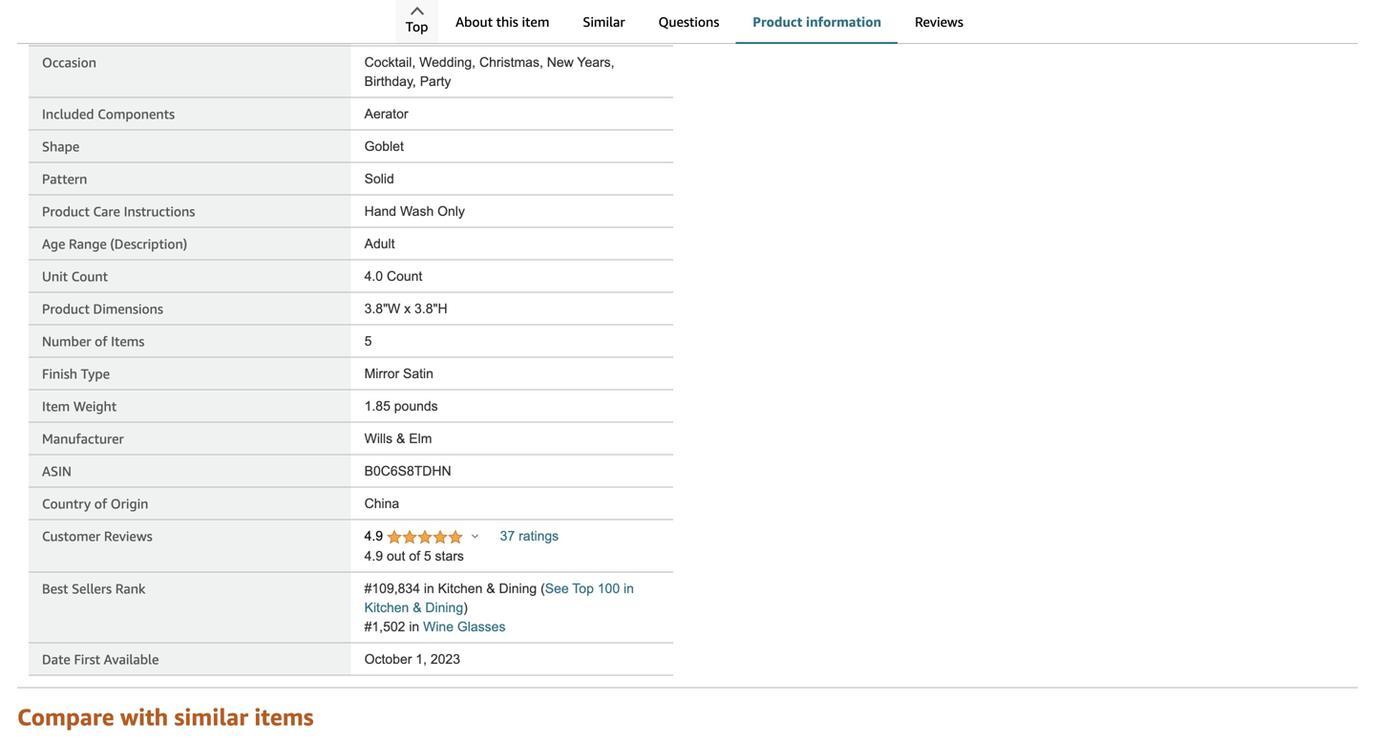 Task type: locate. For each thing, give the bounding box(es) containing it.
rank
[[115, 581, 146, 597]]

wine glasses link
[[423, 620, 506, 634]]

hand
[[365, 204, 397, 219]]

1 horizontal spatial count
[[387, 269, 423, 284]]

1 horizontal spatial kitchen
[[438, 581, 483, 596]]

1 vertical spatial product
[[42, 203, 90, 219]]

about
[[456, 14, 493, 30]]

#109,834 in kitchen & dining (
[[365, 581, 545, 596]]

new
[[547, 55, 574, 70]]

product for product information
[[753, 14, 803, 30]]

5 up mirror
[[365, 334, 372, 349]]

adult
[[365, 236, 395, 251]]

1 vertical spatial kitchen
[[365, 600, 409, 615]]

1 horizontal spatial &
[[413, 600, 422, 615]]

0 vertical spatial of
[[95, 333, 107, 349]]

4.9 left out
[[365, 549, 383, 564]]

top up cocktail,
[[406, 19, 428, 34]]

4.0
[[365, 269, 383, 284]]

4.0 count
[[365, 269, 423, 284]]

sellers
[[72, 581, 112, 597]]

1 vertical spatial top
[[573, 581, 594, 596]]

product
[[753, 14, 803, 30], [42, 203, 90, 219], [42, 301, 90, 317]]

4.9 out of 5 stars
[[365, 549, 464, 564]]

cocktail,
[[365, 55, 416, 70]]

4.9 for 4.9 out of 5 stars
[[365, 549, 383, 564]]

kitchen
[[438, 581, 483, 596], [365, 600, 409, 615]]

2 horizontal spatial in
[[624, 581, 634, 596]]

product for product dimensions
[[42, 301, 90, 317]]

& up the glasses
[[487, 581, 495, 596]]

4.9 inside button
[[365, 529, 387, 544]]

product down pattern
[[42, 203, 90, 219]]

october 1, 2023
[[365, 652, 461, 667]]

years,
[[577, 55, 615, 70]]

asin
[[42, 463, 72, 479]]

of left 'items'
[[95, 333, 107, 349]]

aerator
[[365, 106, 408, 121]]

& up #1,502 in wine glasses
[[413, 600, 422, 615]]

0 horizontal spatial in
[[409, 620, 420, 634]]

satin
[[403, 366, 434, 381]]

manufacturer
[[42, 431, 124, 447]]

0 horizontal spatial dining
[[426, 600, 463, 615]]

0 vertical spatial reviews
[[915, 14, 964, 30]]

dining inside see top 100 in kitchen & dining
[[426, 600, 463, 615]]

1 4.9 from the top
[[365, 529, 387, 544]]

see
[[545, 581, 569, 596]]

occasion
[[42, 54, 96, 70]]

top left 100
[[573, 581, 594, 596]]

kitchen inside see top 100 in kitchen & dining
[[365, 600, 409, 615]]

wills
[[365, 431, 393, 446]]

wills & elm
[[365, 431, 432, 446]]

dining
[[499, 581, 537, 596], [426, 600, 463, 615]]

& left the elm
[[397, 431, 405, 446]]

&
[[397, 431, 405, 446], [487, 581, 495, 596], [413, 600, 422, 615]]

only
[[438, 204, 465, 219]]

4.9
[[365, 529, 387, 544], [365, 549, 383, 564]]

product for product care instructions
[[42, 203, 90, 219]]

5 down 4.9 button
[[424, 549, 432, 564]]

number of items
[[42, 333, 145, 349]]

3.8"h
[[415, 301, 448, 316]]

2 vertical spatial product
[[42, 301, 90, 317]]

kitchen up #1,502
[[365, 600, 409, 615]]

included components
[[42, 106, 175, 122]]

1 horizontal spatial 5
[[424, 549, 432, 564]]

5
[[365, 334, 372, 349], [424, 549, 432, 564]]

first
[[74, 652, 100, 667]]

country
[[42, 496, 91, 512]]

shape
[[42, 138, 80, 154]]

cocktail, wedding, christmas, new years, birthday, party
[[365, 55, 615, 89]]

in right 100
[[624, 581, 634, 596]]

available
[[104, 652, 159, 667]]

1 horizontal spatial in
[[424, 581, 435, 596]]

0 horizontal spatial 5
[[365, 334, 372, 349]]

4.9 up out
[[365, 529, 387, 544]]

1 vertical spatial &
[[487, 581, 495, 596]]

#109,834
[[365, 581, 420, 596]]

of right out
[[409, 549, 420, 564]]

pattern
[[42, 171, 87, 187]]

1 horizontal spatial top
[[573, 581, 594, 596]]

(description)
[[110, 236, 187, 252]]

stars
[[435, 549, 464, 564]]

in left wine
[[409, 620, 420, 634]]

of for country
[[94, 496, 107, 512]]

product up 'number' in the top left of the page
[[42, 301, 90, 317]]

wedding,
[[420, 55, 476, 70]]

solid
[[365, 171, 394, 186]]

0 vertical spatial 4.9
[[365, 529, 387, 544]]

in inside see top 100 in kitchen & dining
[[624, 581, 634, 596]]

2 horizontal spatial &
[[487, 581, 495, 596]]

reviews down origin
[[104, 528, 153, 544]]

100
[[598, 581, 620, 596]]

1 vertical spatial 4.9
[[365, 549, 383, 564]]

mirror satin
[[365, 366, 434, 381]]

this
[[496, 14, 519, 30]]

3.8"w x 3.8"h
[[365, 301, 448, 316]]

see top 100 in kitchen & dining
[[365, 581, 634, 615]]

0 vertical spatial kitchen
[[438, 581, 483, 596]]

#1,502 in wine glasses
[[365, 620, 506, 634]]

count down range
[[71, 268, 108, 284]]

0 horizontal spatial &
[[397, 431, 405, 446]]

goblet
[[365, 139, 404, 154]]

0 vertical spatial dining
[[499, 581, 537, 596]]

best
[[42, 581, 68, 597]]

of left origin
[[94, 496, 107, 512]]

0 horizontal spatial count
[[71, 268, 108, 284]]

kitchen up )
[[438, 581, 483, 596]]

count right 4.0
[[387, 269, 423, 284]]

product left information
[[753, 14, 803, 30]]

dining up wine
[[426, 600, 463, 615]]

range
[[69, 236, 107, 252]]

0 vertical spatial product
[[753, 14, 803, 30]]

in for glasses
[[409, 620, 420, 634]]

0 vertical spatial &
[[397, 431, 405, 446]]

1 vertical spatial dining
[[426, 600, 463, 615]]

about this item
[[456, 14, 550, 30]]

age
[[42, 236, 65, 252]]

x
[[404, 301, 411, 316]]

1 vertical spatial of
[[94, 496, 107, 512]]

1.85
[[365, 399, 391, 414]]

of
[[95, 333, 107, 349], [94, 496, 107, 512], [409, 549, 420, 564]]

2 4.9 from the top
[[365, 549, 383, 564]]

instructions
[[124, 203, 195, 219]]

customer
[[42, 528, 101, 544]]

in down 4.9 out of 5 stars
[[424, 581, 435, 596]]

reviews right information
[[915, 14, 964, 30]]

1 horizontal spatial reviews
[[915, 14, 964, 30]]

reviews
[[915, 14, 964, 30], [104, 528, 153, 544]]

2 vertical spatial &
[[413, 600, 422, 615]]

0 vertical spatial top
[[406, 19, 428, 34]]

0 horizontal spatial kitchen
[[365, 600, 409, 615]]

party
[[420, 74, 451, 89]]

item weight
[[42, 398, 117, 414]]

0 horizontal spatial reviews
[[104, 528, 153, 544]]

dining left (
[[499, 581, 537, 596]]

top inside see top 100 in kitchen & dining
[[573, 581, 594, 596]]

1 vertical spatial 5
[[424, 549, 432, 564]]

0 horizontal spatial top
[[406, 19, 428, 34]]



Task type: vqa. For each thing, say whether or not it's contained in the screenshot.
1.85
yes



Task type: describe. For each thing, give the bounding box(es) containing it.
#1,502
[[365, 620, 406, 634]]

37
[[500, 529, 515, 544]]

count for unit count
[[71, 268, 108, 284]]

compare with similar items
[[17, 703, 314, 731]]

(
[[541, 581, 545, 596]]

3.8"w
[[365, 301, 401, 316]]

age range (description)
[[42, 236, 187, 252]]

questions
[[659, 14, 720, 30]]

care
[[93, 203, 120, 219]]

glasses
[[458, 620, 506, 634]]

4.9 button
[[365, 529, 479, 547]]

unit count
[[42, 268, 108, 284]]

finish
[[42, 366, 77, 382]]

elm
[[409, 431, 432, 446]]

1 horizontal spatial dining
[[499, 581, 537, 596]]

2023
[[431, 652, 461, 667]]

b0c6s8tdhn
[[365, 464, 452, 479]]

origin
[[111, 496, 148, 512]]

37 ratings
[[500, 529, 559, 544]]

unit
[[42, 268, 68, 284]]

similar
[[583, 14, 625, 30]]

1 vertical spatial reviews
[[104, 528, 153, 544]]

type
[[81, 366, 110, 382]]

popover image
[[472, 534, 479, 538]]

wine
[[423, 620, 454, 634]]

china
[[365, 496, 400, 511]]

of for number
[[95, 333, 107, 349]]

information
[[806, 14, 882, 30]]

october
[[365, 652, 412, 667]]

count for 4.0 count
[[387, 269, 423, 284]]

components
[[98, 106, 175, 122]]

date
[[42, 652, 71, 667]]

4.9 for 4.9
[[365, 529, 387, 544]]

see top 100 in kitchen & dining link
[[365, 581, 634, 615]]

& inside see top 100 in kitchen & dining
[[413, 600, 422, 615]]

outdoor/indoor
[[365, 22, 455, 37]]

included
[[42, 106, 94, 122]]

)
[[463, 600, 468, 615]]

best sellers rank
[[42, 581, 146, 597]]

hand wash only
[[365, 204, 465, 219]]

country of origin
[[42, 496, 148, 512]]

weight
[[73, 398, 117, 414]]

dimensions
[[93, 301, 163, 317]]

mirror
[[365, 366, 400, 381]]

product information
[[753, 14, 882, 30]]

1.85 pounds
[[365, 399, 438, 414]]

christmas,
[[480, 55, 543, 70]]

item
[[42, 398, 70, 414]]

0 vertical spatial 5
[[365, 334, 372, 349]]

customer reviews
[[42, 528, 153, 544]]

2 vertical spatial of
[[409, 549, 420, 564]]

37 ratings link
[[500, 529, 559, 544]]

out
[[387, 549, 406, 564]]

in for &
[[424, 581, 435, 596]]

product dimensions
[[42, 301, 163, 317]]

pounds
[[394, 399, 438, 414]]

number
[[42, 333, 91, 349]]

similar
[[174, 703, 248, 731]]

item
[[522, 14, 550, 30]]

product care instructions
[[42, 203, 195, 219]]

with
[[120, 703, 168, 731]]

finish type
[[42, 366, 110, 382]]

1,
[[416, 652, 427, 667]]

ratings
[[519, 529, 559, 544]]

birthday,
[[365, 74, 416, 89]]

items
[[111, 333, 145, 349]]

wash
[[400, 204, 434, 219]]

items
[[254, 703, 314, 731]]



